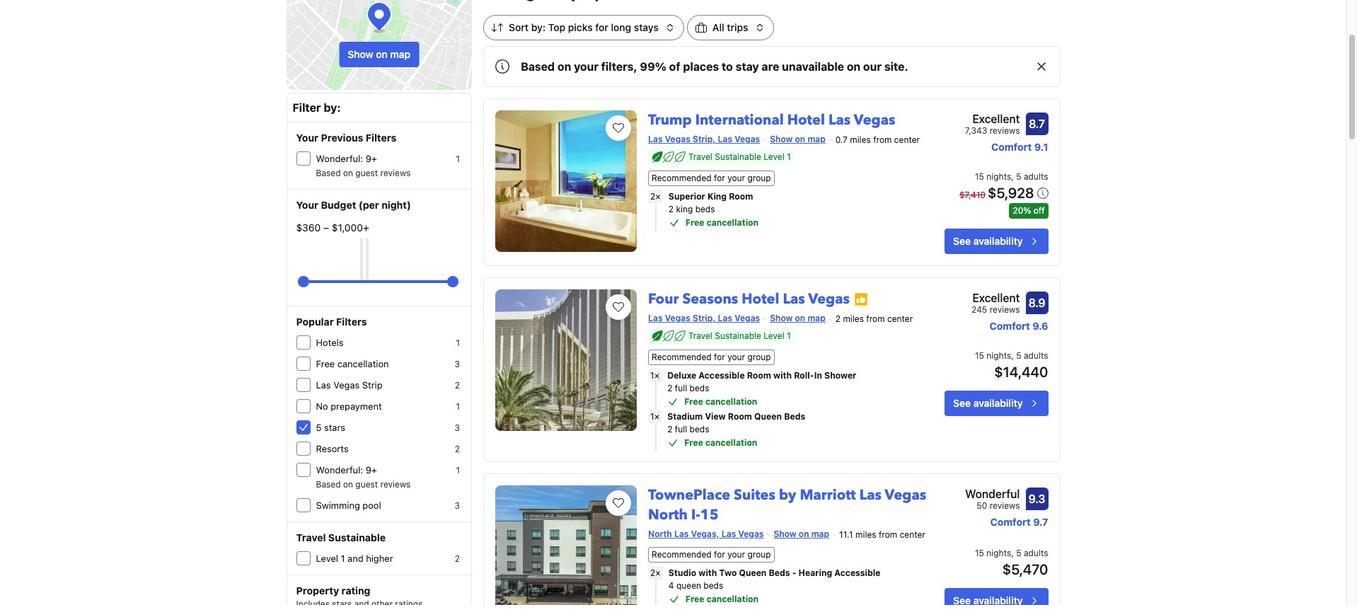 Task type: locate. For each thing, give the bounding box(es) containing it.
wonderful: 9+ down resorts
[[316, 464, 377, 476]]

2 ×
[[651, 191, 661, 202], [651, 567, 661, 578]]

5 inside '15 nights , 5 adults $14,440'
[[1017, 350, 1022, 361]]

2 9+ from the top
[[366, 464, 377, 476]]

reviews for 8.9
[[990, 304, 1020, 315]]

budget
[[321, 199, 356, 211]]

show
[[348, 48, 374, 60], [770, 134, 793, 144], [770, 313, 793, 323], [774, 529, 797, 539]]

1 based on guest reviews from the top
[[316, 168, 411, 178]]

15 inside 15 nights , 5 adults $5,470
[[975, 548, 985, 558]]

scored 9.3 element
[[1026, 488, 1049, 510]]

9+
[[366, 153, 377, 164], [366, 464, 377, 476]]

recommended
[[652, 173, 712, 183], [652, 352, 712, 362], [652, 549, 712, 560]]

north
[[648, 505, 688, 524], [648, 529, 672, 539]]

2 adults from the top
[[1024, 350, 1049, 361]]

las vegas strip, las vegas down 'seasons'
[[648, 313, 760, 323]]

guest up pool
[[356, 479, 378, 490]]

3 , from the top
[[1012, 548, 1014, 558]]

15 up 'north las vegas, las vegas'
[[701, 505, 719, 524]]

1 vertical spatial with
[[699, 567, 717, 578]]

1 vertical spatial see
[[954, 397, 971, 409]]

las vegas strip, las vegas
[[648, 134, 760, 144], [648, 313, 760, 323]]

las down 'seasons'
[[718, 313, 733, 323]]

× for 9.3
[[656, 567, 661, 578]]

2 see availability from the top
[[954, 397, 1023, 409]]

stadium view room queen beds link
[[668, 410, 896, 423]]

1 × for deluxe accessible room with roll-in shower
[[651, 370, 660, 381]]

excellent inside excellent 7,343 reviews
[[973, 113, 1020, 125]]

15 nights , 5 adults $5,470
[[975, 548, 1049, 577]]

2 2 full beds from the top
[[668, 424, 710, 434]]

9.6
[[1033, 320, 1049, 332]]

2 wonderful: from the top
[[316, 464, 363, 476]]

15 inside '15 nights , 5 adults $14,440'
[[975, 350, 985, 361]]

nights up '$14,440'
[[987, 350, 1012, 361]]

on
[[376, 48, 388, 60], [558, 60, 571, 73], [847, 60, 861, 73], [795, 134, 806, 144], [343, 168, 353, 178], [795, 313, 806, 323], [343, 479, 353, 490], [799, 529, 809, 539]]

3 for 5 stars
[[455, 423, 460, 433]]

based up swimming
[[316, 479, 341, 490]]

map for 8.9
[[808, 313, 826, 323]]

3 recommended for your group from the top
[[652, 549, 771, 560]]

free up the "stadium"
[[685, 396, 704, 407]]

adults for $14,440
[[1024, 350, 1049, 361]]

1 recommended from the top
[[652, 173, 712, 183]]

× for 8.9
[[655, 370, 660, 381]]

2 your from the top
[[296, 199, 319, 211]]

2 2 × from the top
[[651, 567, 661, 578]]

travel down 'seasons'
[[689, 330, 713, 341]]

1 1 × from the top
[[651, 370, 660, 381]]

room left roll-
[[747, 370, 772, 381]]

recommended for trump
[[652, 173, 712, 183]]

0 vertical spatial excellent element
[[965, 110, 1020, 127]]

0 horizontal spatial hotel
[[742, 289, 780, 309]]

filter by:
[[293, 101, 341, 114]]

show on map for 8.7
[[770, 134, 826, 144]]

× for 8.7
[[656, 191, 661, 202]]

3 for free cancellation
[[455, 359, 460, 370]]

1 excellent from the top
[[973, 113, 1020, 125]]

excellent element for 8.7
[[965, 110, 1020, 127]]

beds down two at right bottom
[[704, 580, 724, 591]]

availability for 8.9
[[974, 397, 1023, 409]]

wonderful: 9+
[[316, 153, 377, 164], [316, 464, 377, 476]]

2 strip, from the top
[[693, 313, 716, 323]]

3 nights from the top
[[987, 548, 1012, 558]]

las up "11.1 miles from center"
[[860, 485, 882, 505]]

full
[[675, 383, 688, 393], [675, 424, 688, 434]]

your for 8.7
[[728, 173, 746, 183]]

2 recommended from the top
[[652, 352, 712, 362]]

nights up the $5,928
[[987, 171, 1012, 182]]

1 vertical spatial your
[[296, 199, 319, 211]]

beds for 8.7
[[696, 204, 715, 214]]

1 vertical spatial based on guest reviews
[[316, 479, 411, 490]]

your for your budget (per night)
[[296, 199, 319, 211]]

1 see from the top
[[954, 235, 971, 247]]

miles
[[850, 134, 871, 145], [843, 313, 864, 324], [856, 529, 877, 540]]

15 for 15 nights , 5 adults $14,440
[[975, 350, 985, 361]]

guest
[[356, 168, 378, 178], [356, 479, 378, 490]]

hotel down unavailable
[[788, 110, 825, 130]]

5
[[1017, 171, 1022, 182], [1017, 350, 1022, 361], [316, 422, 322, 433], [1017, 548, 1022, 558]]

reviews
[[990, 125, 1020, 136], [380, 168, 411, 178], [990, 304, 1020, 315], [380, 479, 411, 490], [990, 500, 1020, 511]]

3 for swimming pool
[[455, 500, 460, 511]]

0 vertical spatial ,
[[1012, 171, 1014, 182]]

see availability link
[[945, 229, 1049, 254], [945, 391, 1049, 416]]

las left this property is part of our preferred partner program. it's committed to providing excellent service and good value. it'll pay us a higher commission if you make a booking. icon
[[783, 289, 805, 309]]

travel
[[689, 151, 713, 162], [689, 330, 713, 341], [296, 532, 326, 544]]

1 vertical spatial ,
[[1012, 350, 1014, 361]]

0 vertical spatial wonderful:
[[316, 153, 363, 164]]

no
[[316, 401, 328, 412]]

stay
[[736, 60, 759, 73]]

1 vertical spatial excellent element
[[972, 289, 1020, 306]]

vegas inside 'link'
[[854, 110, 896, 130]]

1 vertical spatial see availability
[[954, 397, 1023, 409]]

0 vertical spatial guest
[[356, 168, 378, 178]]

0 vertical spatial north
[[648, 505, 688, 524]]

level down trump international hotel las vegas
[[764, 151, 785, 162]]

2 nights from the top
[[987, 350, 1012, 361]]

comfort for trump international hotel las vegas
[[992, 141, 1032, 153]]

2 full beds for stadium
[[668, 424, 710, 434]]

1 see availability from the top
[[954, 235, 1023, 247]]

your up superior king room at the top
[[728, 173, 746, 183]]

245
[[972, 304, 988, 315]]

, inside 15 nights , 5 adults $5,470
[[1012, 548, 1014, 558]]

0 vertical spatial travel
[[689, 151, 713, 162]]

see availability down the 20%
[[954, 235, 1023, 247]]

cancellation down two at right bottom
[[707, 594, 759, 604]]

miles for vegas
[[850, 134, 871, 145]]

20% off
[[1013, 205, 1045, 216]]

1 vertical spatial accessible
[[835, 567, 881, 578]]

comfort down wonderful 50 reviews
[[991, 516, 1031, 528]]

free cancellation
[[686, 217, 759, 228], [316, 358, 389, 370], [685, 396, 758, 407], [685, 437, 758, 448], [686, 594, 759, 604]]

map for 9.3
[[812, 529, 830, 539]]

group up superior king room link
[[748, 173, 771, 183]]

comfort up 15 nights , 5 adults
[[992, 141, 1032, 153]]

0 vertical spatial 3
[[455, 359, 460, 370]]

wonderful: 9+ down 'your previous filters'
[[316, 153, 377, 164]]

accessible down 11.1
[[835, 567, 881, 578]]

2 vertical spatial travel
[[296, 532, 326, 544]]

nights for $5,470
[[987, 548, 1012, 558]]

filters,
[[602, 60, 638, 73]]

5 left stars
[[316, 422, 322, 433]]

center
[[895, 134, 920, 145], [888, 313, 913, 324], [900, 529, 926, 540]]

1 recommended for your group from the top
[[652, 173, 771, 183]]

sort
[[509, 21, 529, 33]]

0 vertical spatial availability
[[974, 235, 1023, 247]]

four seasons hotel las vegas link
[[648, 284, 850, 309]]

1 vertical spatial 2 full beds
[[668, 424, 710, 434]]

availability down '$14,440'
[[974, 397, 1023, 409]]

0 vertical spatial travel sustainable level 1
[[689, 151, 791, 162]]

1 vertical spatial recommended
[[652, 352, 712, 362]]

0 vertical spatial 1 ×
[[651, 370, 660, 381]]

show inside button
[[348, 48, 374, 60]]

beds down superior king room at the top
[[696, 204, 715, 214]]

2 availability from the top
[[974, 397, 1023, 409]]

excellent element
[[965, 110, 1020, 127], [972, 289, 1020, 306]]

$5,470
[[1003, 561, 1049, 577]]

1 vertical spatial wonderful:
[[316, 464, 363, 476]]

free down 2 king beds
[[686, 217, 705, 228]]

2 × left superior
[[651, 191, 661, 202]]

3 group from the top
[[748, 549, 771, 560]]

2 full from the top
[[675, 424, 688, 434]]

1 vertical spatial from
[[867, 313, 885, 324]]

9+ down 'your previous filters'
[[366, 153, 377, 164]]

1 your from the top
[[296, 132, 319, 144]]

1 vertical spatial travel
[[689, 330, 713, 341]]

las vegas strip
[[316, 379, 383, 391]]

wonderful: down resorts
[[316, 464, 363, 476]]

travel sustainable level 1 down four seasons hotel las vegas
[[689, 330, 791, 341]]

0 vertical spatial nights
[[987, 171, 1012, 182]]

travel sustainable level 1 down international on the top of the page
[[689, 151, 791, 162]]

0 vertical spatial beds
[[784, 411, 806, 422]]

, inside '15 nights , 5 adults $14,440'
[[1012, 350, 1014, 361]]

2 vertical spatial comfort
[[991, 516, 1031, 528]]

2 las vegas strip, las vegas from the top
[[648, 313, 760, 323]]

0 vertical spatial center
[[895, 134, 920, 145]]

guest up (per
[[356, 168, 378, 178]]

0 vertical spatial filters
[[366, 132, 397, 144]]

2 recommended for your group from the top
[[652, 352, 771, 362]]

travel down swimming
[[296, 532, 326, 544]]

0 vertical spatial see availability
[[954, 235, 1023, 247]]

0 vertical spatial room
[[729, 191, 753, 202]]

group
[[303, 270, 453, 293]]

with
[[774, 370, 792, 381], [699, 567, 717, 578]]

las
[[829, 110, 851, 130], [648, 134, 663, 144], [718, 134, 733, 144], [783, 289, 805, 309], [648, 313, 663, 323], [718, 313, 733, 323], [316, 379, 331, 391], [860, 485, 882, 505], [675, 529, 689, 539], [722, 529, 736, 539]]

nights inside '15 nights , 5 adults $14,440'
[[987, 350, 1012, 361]]

adults up the $5,928
[[1024, 171, 1049, 182]]

1 vertical spatial north
[[648, 529, 672, 539]]

nights inside 15 nights , 5 adults $5,470
[[987, 548, 1012, 558]]

2 vertical spatial group
[[748, 549, 771, 560]]

beds for 8.9
[[690, 383, 710, 393]]

queen for room
[[755, 411, 782, 422]]

hotel for international
[[788, 110, 825, 130]]

5 up the $5,928
[[1017, 171, 1022, 182]]

property rating
[[296, 585, 371, 597]]

1 vertical spatial wonderful: 9+
[[316, 464, 377, 476]]

adults inside 15 nights , 5 adults $5,470
[[1024, 548, 1049, 558]]

reviews inside excellent 245 reviews
[[990, 304, 1020, 315]]

level for 8.9
[[764, 330, 785, 341]]

2 travel sustainable level 1 from the top
[[689, 330, 791, 341]]

7,343
[[965, 125, 988, 136]]

0 vertical spatial comfort
[[992, 141, 1032, 153]]

your for 9.3
[[728, 549, 746, 560]]

strip, for 8.7
[[693, 134, 716, 144]]

2 see availability link from the top
[[945, 391, 1049, 416]]

0 vertical spatial wonderful: 9+
[[316, 153, 377, 164]]

1 group from the top
[[748, 173, 771, 183]]

1 vertical spatial las vegas strip, las vegas
[[648, 313, 760, 323]]

1 las vegas strip, las vegas from the top
[[648, 134, 760, 144]]

0 vertical spatial accessible
[[699, 370, 745, 381]]

from for las
[[879, 529, 898, 540]]

with up the 4 queen beds
[[699, 567, 717, 578]]

1 wonderful: 9+ from the top
[[316, 153, 377, 164]]

1 strip, from the top
[[693, 134, 716, 144]]

0 horizontal spatial by:
[[324, 101, 341, 114]]

, up the '$5,470'
[[1012, 548, 1014, 558]]

1 vertical spatial excellent
[[973, 292, 1020, 304]]

1 vertical spatial level
[[764, 330, 785, 341]]

recommended for your group up deluxe
[[652, 352, 771, 362]]

based up budget
[[316, 168, 341, 178]]

trump
[[648, 110, 692, 130]]

0 vertical spatial recommended for your group
[[652, 173, 771, 183]]

are
[[762, 60, 780, 73]]

3 recommended from the top
[[652, 549, 712, 560]]

vegas up 0.7 miles from center
[[854, 110, 896, 130]]

trips
[[727, 21, 749, 33]]

2 see from the top
[[954, 397, 971, 409]]

map
[[390, 48, 411, 60], [808, 134, 826, 144], [808, 313, 826, 323], [812, 529, 830, 539]]

las inside 'link'
[[829, 110, 851, 130]]

1 see availability link from the top
[[945, 229, 1049, 254]]

beds left -
[[769, 567, 790, 578]]

your down filter
[[296, 132, 319, 144]]

1 vertical spatial availability
[[974, 397, 1023, 409]]

your
[[296, 132, 319, 144], [296, 199, 319, 211]]

1 vertical spatial nights
[[987, 350, 1012, 361]]

1 full from the top
[[675, 383, 688, 393]]

2 excellent from the top
[[973, 292, 1020, 304]]

reviews up the comfort 9.7
[[990, 500, 1020, 511]]

excellent element up comfort 9.1
[[965, 110, 1020, 127]]

2 vertical spatial adults
[[1024, 548, 1049, 558]]

queen right two at right bottom
[[739, 567, 767, 578]]

2 vertical spatial recommended for your group
[[652, 549, 771, 560]]

1 vertical spatial strip,
[[693, 313, 716, 323]]

0 vertical spatial full
[[675, 383, 688, 393]]

based on guest reviews up (per
[[316, 168, 411, 178]]

3 adults from the top
[[1024, 548, 1049, 558]]

2 vertical spatial room
[[728, 411, 753, 422]]

travel sustainable level 1 for 8.9
[[689, 330, 791, 341]]

0 vertical spatial from
[[874, 134, 892, 145]]

site.
[[885, 60, 909, 73]]

1 vertical spatial 1 ×
[[651, 411, 660, 422]]

with left roll-
[[774, 370, 792, 381]]

for up deluxe accessible room with roll-in shower
[[714, 352, 725, 362]]

0 vertical spatial group
[[748, 173, 771, 183]]

reviews for 9.3
[[990, 500, 1020, 511]]

2 × for trump international hotel las vegas
[[651, 191, 661, 202]]

1 vertical spatial adults
[[1024, 350, 1049, 361]]

by:
[[531, 21, 546, 33], [324, 101, 341, 114]]

1 × for stadium view room queen beds
[[651, 411, 660, 422]]

strip, down 'seasons'
[[693, 313, 716, 323]]

north left "i-"
[[648, 505, 688, 524]]

scored 8.9 element
[[1026, 292, 1049, 314]]

beds
[[784, 411, 806, 422], [769, 567, 790, 578]]

center for vegas
[[895, 134, 920, 145]]

previous
[[321, 132, 363, 144]]

see availability for 8.7
[[954, 235, 1023, 247]]

deluxe accessible room with roll-in shower link
[[668, 369, 896, 382]]

see availability link for 8.9
[[945, 391, 1049, 416]]

0 vertical spatial your
[[296, 132, 319, 144]]

sustainable for 8.9
[[715, 330, 762, 341]]

free cancellation for 8.9
[[685, 396, 758, 407]]

reviews up pool
[[380, 479, 411, 490]]

no prepayment
[[316, 401, 382, 412]]

0 horizontal spatial accessible
[[699, 370, 745, 381]]

0 vertical spatial level
[[764, 151, 785, 162]]

excellent inside excellent 245 reviews
[[973, 292, 1020, 304]]

1 vertical spatial by:
[[324, 101, 341, 114]]

of
[[670, 60, 681, 73]]

9+ up pool
[[366, 464, 377, 476]]

this property is part of our preferred partner program. it's committed to providing excellent service and good value. it'll pay us a higher commission if you make a booking. image
[[854, 293, 869, 307]]

4
[[669, 580, 674, 591]]

recommended up the studio
[[652, 549, 712, 560]]

2 vertical spatial 3
[[455, 500, 460, 511]]

from right 0.7
[[874, 134, 892, 145]]

reviews up comfort 9.6
[[990, 304, 1020, 315]]

reviews inside excellent 7,343 reviews
[[990, 125, 1020, 136]]

2 3 from the top
[[455, 423, 460, 433]]

1 vertical spatial sustainable
[[715, 330, 762, 341]]

recommended up deluxe
[[652, 352, 712, 362]]

king
[[708, 191, 727, 202]]

–
[[324, 222, 329, 234]]

recommended for your group up superior king room at the top
[[652, 173, 771, 183]]

0 vertical spatial hotel
[[788, 110, 825, 130]]

for for 8.9
[[714, 352, 725, 362]]

from down this property is part of our preferred partner program. it's committed to providing excellent service and good value. it'll pay us a higher commission if you make a booking. icon
[[867, 313, 885, 324]]

1 wonderful: from the top
[[316, 153, 363, 164]]

recommended up superior
[[652, 173, 712, 183]]

2 vertical spatial nights
[[987, 548, 1012, 558]]

0 vertical spatial see availability link
[[945, 229, 1049, 254]]

15 inside towneplace suites by marriott las vegas north i-15
[[701, 505, 719, 524]]

comfort down excellent 245 reviews
[[990, 320, 1031, 332]]

1 vertical spatial hotel
[[742, 289, 780, 309]]

1 vertical spatial travel sustainable level 1
[[689, 330, 791, 341]]

excellent up comfort 9.6
[[973, 292, 1020, 304]]

your up deluxe accessible room with roll-in shower
[[728, 352, 746, 362]]

cancellation up 'stadium view room queen beds'
[[706, 396, 758, 407]]

2 vertical spatial recommended
[[652, 549, 712, 560]]

free cancellation down king
[[686, 217, 759, 228]]

0 vertical spatial miles
[[850, 134, 871, 145]]

group up studio with two queen beds - hearing accessible at the bottom
[[748, 549, 771, 560]]

cancellation down king
[[707, 217, 759, 228]]

pool
[[363, 500, 381, 511]]

for for 9.3
[[714, 549, 725, 560]]

sustainable down four seasons hotel las vegas
[[715, 330, 762, 341]]

unavailable
[[782, 60, 845, 73]]

0 vertical spatial excellent
[[973, 113, 1020, 125]]

sustainable up and
[[328, 532, 386, 544]]

0 vertical spatial see
[[954, 235, 971, 247]]

level for 8.7
[[764, 151, 785, 162]]

free
[[686, 217, 705, 228], [316, 358, 335, 370], [685, 396, 704, 407], [685, 437, 704, 448], [686, 594, 705, 604]]

1 vertical spatial 3
[[455, 423, 460, 433]]

1 vertical spatial 2 ×
[[651, 567, 661, 578]]

2 full beds down deluxe
[[668, 383, 710, 393]]

4 queen beds
[[669, 580, 724, 591]]

for
[[596, 21, 609, 33], [714, 173, 725, 183], [714, 352, 725, 362], [714, 549, 725, 560]]

2 full beds
[[668, 383, 710, 393], [668, 424, 710, 434]]

adults for $5,470
[[1024, 548, 1049, 558]]

recommended for your group down 'north las vegas, las vegas'
[[652, 549, 771, 560]]

15 down 50
[[975, 548, 985, 558]]

deluxe
[[668, 370, 697, 381]]

2 wonderful: 9+ from the top
[[316, 464, 377, 476]]

beds
[[696, 204, 715, 214], [690, 383, 710, 393], [690, 424, 710, 434], [704, 580, 724, 591]]

5 inside 15 nights , 5 adults $5,470
[[1017, 548, 1022, 558]]

2 , from the top
[[1012, 350, 1014, 361]]

2 vertical spatial ,
[[1012, 548, 1014, 558]]

1 north from the top
[[648, 505, 688, 524]]

las left the vegas,
[[675, 529, 689, 539]]

nights for $14,440
[[987, 350, 1012, 361]]

full down the "stadium"
[[675, 424, 688, 434]]

wonderful element
[[966, 485, 1020, 502]]

recommended for your group
[[652, 173, 771, 183], [652, 352, 771, 362], [652, 549, 771, 560]]

free down the 4 queen beds
[[686, 594, 705, 604]]

1 × left the "stadium"
[[651, 411, 660, 422]]

travel up superior king room at the top
[[689, 151, 713, 162]]

2 × for towneplace suites by marriott las vegas north i-15
[[651, 567, 661, 578]]

adults up the '$5,470'
[[1024, 548, 1049, 558]]

1 travel sustainable level 1 from the top
[[689, 151, 791, 162]]

trump international hotel las vegas image
[[496, 110, 637, 252]]

cancellation for 9.3
[[707, 594, 759, 604]]

1 guest from the top
[[356, 168, 378, 178]]

level up the deluxe accessible room with roll-in shower link
[[764, 330, 785, 341]]

2 vertical spatial center
[[900, 529, 926, 540]]

1 nights from the top
[[987, 171, 1012, 182]]

room right view
[[728, 411, 753, 422]]

by: for sort
[[531, 21, 546, 33]]

0 vertical spatial based on guest reviews
[[316, 168, 411, 178]]

1 horizontal spatial with
[[774, 370, 792, 381]]

1 3 from the top
[[455, 359, 460, 370]]

0 vertical spatial with
[[774, 370, 792, 381]]

las vegas strip, las vegas down trump
[[648, 134, 760, 144]]

0 vertical spatial 9+
[[366, 153, 377, 164]]

filters right previous
[[366, 132, 397, 144]]

$360
[[296, 222, 321, 234]]

see availability link for 8.7
[[945, 229, 1049, 254]]

1 vertical spatial 9+
[[366, 464, 377, 476]]

king
[[676, 204, 693, 214]]

1 horizontal spatial hotel
[[788, 110, 825, 130]]

stays
[[634, 21, 659, 33]]

availability
[[974, 235, 1023, 247], [974, 397, 1023, 409]]

2 vertical spatial miles
[[856, 529, 877, 540]]

0 vertical spatial las vegas strip, las vegas
[[648, 134, 760, 144]]

based on guest reviews
[[316, 168, 411, 178], [316, 479, 411, 490]]

miles down this property is part of our preferred partner program. it's committed to providing excellent service and good value. it'll pay us a higher commission if you make a booking. icon
[[843, 313, 864, 324]]

level
[[764, 151, 785, 162], [764, 330, 785, 341], [316, 553, 338, 564]]

accessible right deluxe
[[699, 370, 745, 381]]

sustainable
[[715, 151, 762, 162], [715, 330, 762, 341], [328, 532, 386, 544]]

adults inside '15 nights , 5 adults $14,440'
[[1024, 350, 1049, 361]]

free cancellation up view
[[685, 396, 758, 407]]

1 2 × from the top
[[651, 191, 661, 202]]

1 vertical spatial group
[[748, 352, 771, 362]]

adults
[[1024, 171, 1049, 182], [1024, 350, 1049, 361], [1024, 548, 1049, 558]]

i-
[[692, 505, 701, 524]]

0 vertical spatial strip,
[[693, 134, 716, 144]]

scored 8.7 element
[[1026, 113, 1049, 135]]

nights up the '$5,470'
[[987, 548, 1012, 558]]

1 vertical spatial room
[[747, 370, 772, 381]]

vegas up "11.1 miles from center"
[[885, 485, 927, 505]]

based down top
[[521, 60, 555, 73]]

1 vertical spatial see availability link
[[945, 391, 1049, 416]]

vegas down "suites"
[[739, 529, 764, 539]]

superior king room link
[[669, 190, 896, 203]]

3 3 from the top
[[455, 500, 460, 511]]

2 vertical spatial from
[[879, 529, 898, 540]]

reviews inside wonderful 50 reviews
[[990, 500, 1020, 511]]

2 vertical spatial based
[[316, 479, 341, 490]]

queen
[[755, 411, 782, 422], [739, 567, 767, 578]]

your for your previous filters
[[296, 132, 319, 144]]

level down travel sustainable
[[316, 553, 338, 564]]

hotel inside 'link'
[[788, 110, 825, 130]]

0 vertical spatial queen
[[755, 411, 782, 422]]

1 availability from the top
[[974, 235, 1023, 247]]

, up the $5,928
[[1012, 171, 1014, 182]]

cancellation for 8.9
[[706, 396, 758, 407]]

see for 8.7
[[954, 235, 971, 247]]

0 vertical spatial 2 full beds
[[668, 383, 710, 393]]

1 2 full beds from the top
[[668, 383, 710, 393]]

0 vertical spatial adults
[[1024, 171, 1049, 182]]

2 1 × from the top
[[651, 411, 660, 422]]

by: left top
[[531, 21, 546, 33]]

1 vertical spatial guest
[[356, 479, 378, 490]]

for left long
[[596, 21, 609, 33]]



Task type: describe. For each thing, give the bounding box(es) containing it.
9.7
[[1034, 516, 1049, 528]]

15 for 15 nights , 5 adults
[[975, 171, 985, 182]]

map for 8.7
[[808, 134, 826, 144]]

free for 8.7
[[686, 217, 705, 228]]

vegas inside towneplace suites by marriott las vegas north i-15
[[885, 485, 927, 505]]

see availability for 8.9
[[954, 397, 1023, 409]]

travel for 8.7
[[689, 151, 713, 162]]

north inside towneplace suites by marriott las vegas north i-15
[[648, 505, 688, 524]]

8.9
[[1029, 297, 1046, 309]]

cancellation up strip
[[338, 358, 389, 370]]

comfort 9.1
[[992, 141, 1049, 153]]

stadium view room queen beds
[[668, 411, 806, 422]]

0 horizontal spatial with
[[699, 567, 717, 578]]

las down trump
[[648, 134, 663, 144]]

comfort for towneplace suites by marriott las vegas north i-15
[[991, 516, 1031, 528]]

room for 8.9
[[747, 370, 772, 381]]

two
[[720, 567, 737, 578]]

excellent 7,343 reviews
[[965, 113, 1020, 136]]

free for 8.9
[[685, 396, 704, 407]]

free cancellation down view
[[685, 437, 758, 448]]

night)
[[382, 199, 411, 211]]

las up no at the bottom left of page
[[316, 379, 331, 391]]

hotel for seasons
[[742, 289, 780, 309]]

9.3
[[1029, 492, 1046, 505]]

2 miles from center
[[836, 313, 913, 324]]

seasons
[[683, 289, 739, 309]]

2 based on guest reviews from the top
[[316, 479, 411, 490]]

international
[[696, 110, 784, 130]]

9.1
[[1035, 141, 1049, 153]]

cancellation for 8.7
[[707, 217, 759, 228]]

show on map for 8.9
[[770, 313, 826, 323]]

show on map button
[[339, 42, 419, 67]]

swimming pool
[[316, 500, 381, 511]]

5 for 15 nights , 5 adults
[[1017, 171, 1022, 182]]

1 vertical spatial based
[[316, 168, 341, 178]]

marriott
[[800, 485, 856, 505]]

las inside towneplace suites by marriott las vegas north i-15
[[860, 485, 882, 505]]

2 vertical spatial sustainable
[[328, 532, 386, 544]]

2 full beds for deluxe
[[668, 383, 710, 393]]

2 guest from the top
[[356, 479, 378, 490]]

based on your filters, 99% of places to stay are unavailable on our site.
[[521, 60, 909, 73]]

prepayment
[[331, 401, 382, 412]]

free for 9.3
[[686, 594, 705, 604]]

2 vertical spatial level
[[316, 553, 338, 564]]

las right the vegas,
[[722, 529, 736, 539]]

stadium
[[668, 411, 703, 422]]

on inside button
[[376, 48, 388, 60]]

1 vertical spatial filters
[[336, 316, 367, 328]]

15 for 15 nights , 5 adults $5,470
[[975, 548, 985, 558]]

5 stars
[[316, 422, 345, 433]]

studio with two queen beds - hearing accessible link
[[669, 567, 896, 579]]

to
[[722, 60, 733, 73]]

this property is part of our preferred partner program. it's committed to providing excellent service and good value. it'll pay us a higher commission if you make a booking. image
[[854, 293, 869, 307]]

2 group from the top
[[748, 352, 771, 362]]

recommended for your group for towneplace
[[652, 549, 771, 560]]

popular
[[296, 316, 334, 328]]

show on map inside button
[[348, 48, 411, 60]]

, for $14,440
[[1012, 350, 1014, 361]]

our
[[864, 60, 882, 73]]

center for las
[[900, 529, 926, 540]]

deluxe accessible room with roll-in shower
[[668, 370, 857, 381]]

for for 8.7
[[714, 173, 725, 183]]

beds for 9.3
[[704, 580, 724, 591]]

strip, for 8.9
[[693, 313, 716, 323]]

suites
[[734, 485, 776, 505]]

top
[[548, 21, 566, 33]]

1 vertical spatial miles
[[843, 313, 864, 324]]

full for deluxe accessible room with roll-in shower
[[675, 383, 688, 393]]

see for 8.9
[[954, 397, 971, 409]]

(per
[[359, 199, 379, 211]]

2 north from the top
[[648, 529, 672, 539]]

search results updated. las vegas: 3 properties found. applied filters: 5 stars. element
[[484, 0, 1061, 4]]

excellent for 8.9
[[973, 292, 1020, 304]]

50
[[977, 500, 988, 511]]

travel for 8.9
[[689, 330, 713, 341]]

sort by: top picks for long stays
[[509, 21, 659, 33]]

recommended for your group for trump
[[652, 173, 771, 183]]

1 , from the top
[[1012, 171, 1014, 182]]

strip
[[362, 379, 383, 391]]

superior king room
[[669, 191, 753, 202]]

5 for 15 nights , 5 adults $5,470
[[1017, 548, 1022, 558]]

show for 8.9
[[770, 313, 793, 323]]

show for 9.3
[[774, 529, 797, 539]]

resorts
[[316, 443, 349, 454]]

off
[[1034, 205, 1045, 216]]

vegas down "four"
[[665, 313, 691, 323]]

las down international on the top of the page
[[718, 134, 733, 144]]

2 king beds
[[669, 204, 715, 214]]

free down hotels
[[316, 358, 335, 370]]

1 vertical spatial center
[[888, 313, 913, 324]]

comfort 9.7
[[991, 516, 1049, 528]]

1 vertical spatial comfort
[[990, 320, 1031, 332]]

hearing
[[799, 567, 833, 578]]

north las vegas, las vegas
[[648, 529, 764, 539]]

property
[[296, 585, 339, 597]]

0.7 miles from center
[[836, 134, 920, 145]]

vegas up no prepayment at the bottom
[[334, 379, 360, 391]]

5 for 15 nights , 5 adults $14,440
[[1017, 350, 1022, 361]]

filter
[[293, 101, 321, 114]]

your budget (per night)
[[296, 199, 411, 211]]

11.1
[[840, 529, 854, 540]]

× left the "stadium"
[[655, 411, 660, 422]]

towneplace suites by marriott las vegas north i-15 link
[[648, 480, 927, 524]]

travel sustainable level 1 for 8.7
[[689, 151, 791, 162]]

your previous filters
[[296, 132, 397, 144]]

las vegas strip, las vegas for 8.7
[[648, 134, 760, 144]]

cancellation down 'stadium view room queen beds'
[[706, 437, 758, 448]]

wonderful
[[966, 488, 1020, 500]]

1 horizontal spatial accessible
[[835, 567, 881, 578]]

15 nights , 5 adults
[[975, 171, 1049, 182]]

higher
[[366, 553, 393, 564]]

long
[[611, 21, 632, 33]]

places
[[683, 60, 719, 73]]

beds for two
[[769, 567, 790, 578]]

-
[[793, 567, 797, 578]]

0 vertical spatial based
[[521, 60, 555, 73]]

availability for 8.7
[[974, 235, 1023, 247]]

free cancellation for 9.3
[[686, 594, 759, 604]]

miles for las
[[856, 529, 877, 540]]

las vegas strip, las vegas for 8.9
[[648, 313, 760, 323]]

free down the "stadium"
[[685, 437, 704, 448]]

excellent 245 reviews
[[972, 292, 1020, 315]]

$7,410
[[960, 190, 986, 200]]

vegas down trump
[[665, 134, 691, 144]]

queen for two
[[739, 567, 767, 578]]

show for 8.7
[[770, 134, 793, 144]]

20%
[[1013, 205, 1032, 216]]

trump international hotel las vegas link
[[648, 105, 896, 130]]

reviews for 8.7
[[990, 125, 1020, 136]]

group for international
[[748, 173, 771, 183]]

wonderful 50 reviews
[[966, 488, 1020, 511]]

reviews up night)
[[380, 168, 411, 178]]

$1,000+
[[332, 222, 369, 234]]

beds down the "stadium"
[[690, 424, 710, 434]]

group for suites
[[748, 549, 771, 560]]

rating
[[342, 585, 371, 597]]

picks
[[568, 21, 593, 33]]

by: for filter
[[324, 101, 341, 114]]

towneplace
[[648, 485, 731, 505]]

swimming
[[316, 500, 360, 511]]

four seasons hotel las vegas image
[[496, 289, 637, 431]]

excellent element for 8.9
[[972, 289, 1020, 306]]

1 9+ from the top
[[366, 153, 377, 164]]

sustainable for 8.7
[[715, 151, 762, 162]]

towneplace suites by marriott las vegas north i-15 image
[[496, 485, 637, 605]]

, for $5,470
[[1012, 548, 1014, 558]]

show on map for 9.3
[[774, 529, 830, 539]]

studio with two queen beds - hearing accessible
[[669, 567, 881, 578]]

four
[[648, 289, 679, 309]]

beds for room
[[784, 411, 806, 422]]

shower
[[825, 370, 857, 381]]

map inside button
[[390, 48, 411, 60]]

free cancellation up las vegas strip
[[316, 358, 389, 370]]

11.1 miles from center
[[840, 529, 926, 540]]

from for vegas
[[874, 134, 892, 145]]

8.7
[[1029, 118, 1046, 130]]

and
[[348, 553, 364, 564]]

vegas,
[[691, 529, 720, 539]]

trump international hotel las vegas
[[648, 110, 896, 130]]

popular filters
[[296, 316, 367, 328]]

0.7
[[836, 134, 848, 145]]

stars
[[324, 422, 345, 433]]

vegas left this property is part of our preferred partner program. it's committed to providing excellent service and good value. it'll pay us a higher commission if you make a booking. image
[[809, 289, 850, 309]]

in
[[815, 370, 823, 381]]

$360 – $1,000+
[[296, 222, 369, 234]]

full for stadium view room queen beds
[[675, 424, 688, 434]]

your for 8.9
[[728, 352, 746, 362]]

free cancellation for 8.7
[[686, 217, 759, 228]]

room for 8.7
[[729, 191, 753, 202]]

excellent for 8.7
[[973, 113, 1020, 125]]

las down "four"
[[648, 313, 663, 323]]

vegas down international on the top of the page
[[735, 134, 760, 144]]

hotels
[[316, 337, 344, 348]]

recommended for towneplace
[[652, 549, 712, 560]]

your left "filters,"
[[574, 60, 599, 73]]

four seasons hotel las vegas
[[648, 289, 850, 309]]

15 nights , 5 adults $14,440
[[975, 350, 1049, 380]]

$14,440
[[995, 364, 1049, 380]]

1 adults from the top
[[1024, 171, 1049, 182]]

vegas down four seasons hotel las vegas
[[735, 313, 760, 323]]



Task type: vqa. For each thing, say whether or not it's contained in the screenshot.
leftmost 6 cabins "link"
no



